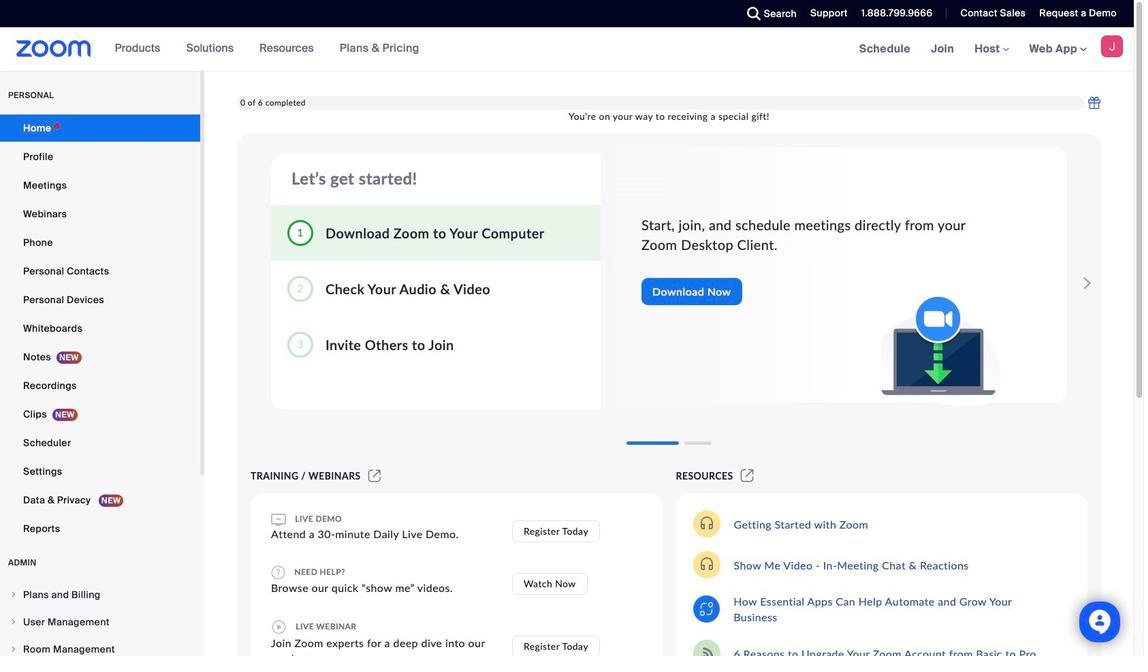 Task type: describe. For each thing, give the bounding box(es) containing it.
product information navigation
[[105, 27, 430, 71]]

zoom logo image
[[16, 40, 91, 57]]

next image
[[1080, 270, 1099, 297]]

window new image
[[366, 470, 383, 482]]

right image
[[10, 618, 18, 626]]

1 menu item from the top
[[0, 582, 200, 608]]

2 menu item from the top
[[0, 609, 200, 635]]



Task type: locate. For each thing, give the bounding box(es) containing it.
personal menu menu
[[0, 114, 200, 544]]

window new image
[[739, 470, 756, 482]]

1 right image from the top
[[10, 591, 18, 599]]

right image for third menu item from the bottom
[[10, 591, 18, 599]]

right image for third menu item
[[10, 645, 18, 653]]

0 vertical spatial right image
[[10, 591, 18, 599]]

2 vertical spatial menu item
[[0, 636, 200, 656]]

right image up right image
[[10, 591, 18, 599]]

admin menu menu
[[0, 582, 200, 656]]

1 vertical spatial right image
[[10, 645, 18, 653]]

banner
[[0, 27, 1134, 72]]

menu item
[[0, 582, 200, 608], [0, 609, 200, 635], [0, 636, 200, 656]]

right image
[[10, 591, 18, 599], [10, 645, 18, 653]]

right image down right image
[[10, 645, 18, 653]]

profile picture image
[[1102, 35, 1123, 57]]

1 vertical spatial menu item
[[0, 609, 200, 635]]

3 menu item from the top
[[0, 636, 200, 656]]

meetings navigation
[[849, 27, 1134, 72]]

2 right image from the top
[[10, 645, 18, 653]]

0 vertical spatial menu item
[[0, 582, 200, 608]]



